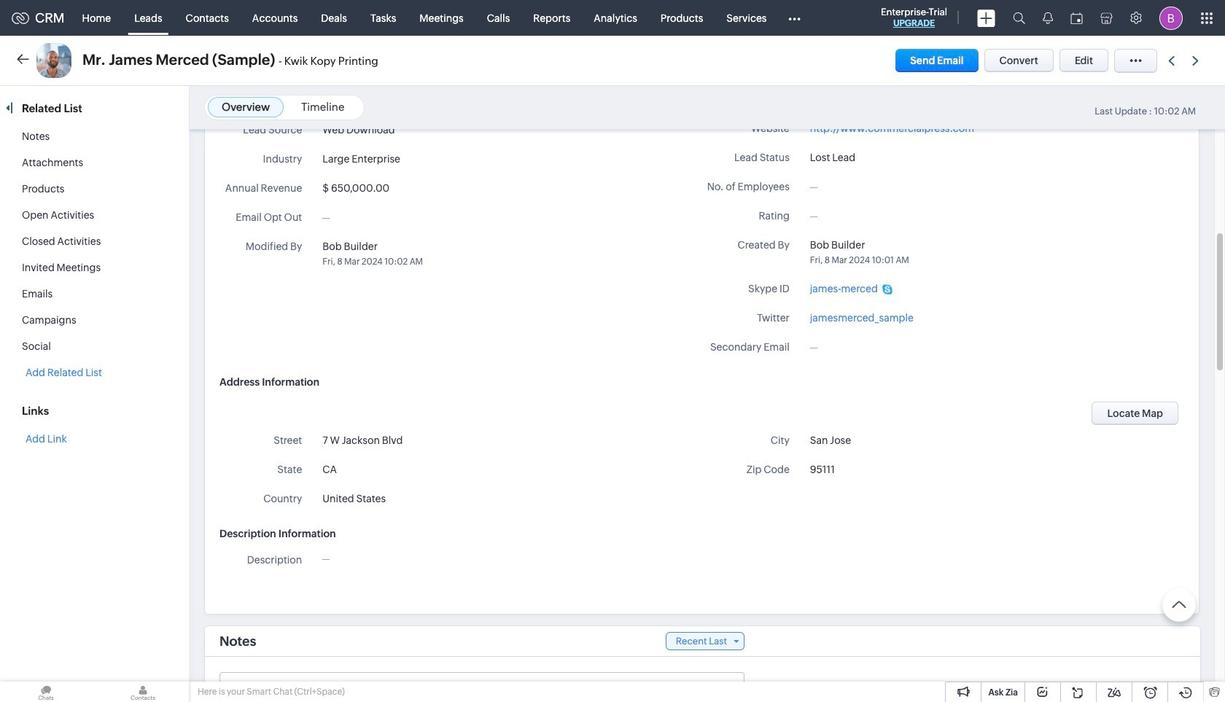 Task type: vqa. For each thing, say whether or not it's contained in the screenshot.
Search Element
yes



Task type: describe. For each thing, give the bounding box(es) containing it.
create menu image
[[978, 9, 996, 27]]

contacts image
[[97, 682, 189, 703]]

profile image
[[1160, 6, 1184, 30]]

next record image
[[1193, 56, 1203, 65]]

signals image
[[1043, 12, 1054, 24]]

profile element
[[1151, 0, 1192, 35]]

previous record image
[[1169, 56, 1176, 65]]

logo image
[[12, 12, 29, 24]]

calendar image
[[1071, 12, 1084, 24]]

Add a note... field
[[220, 681, 744, 695]]



Task type: locate. For each thing, give the bounding box(es) containing it.
None button
[[1093, 402, 1179, 425]]

search image
[[1014, 12, 1026, 24]]

search element
[[1005, 0, 1035, 36]]

signals element
[[1035, 0, 1062, 36]]

Other Modules field
[[779, 6, 810, 30]]

create menu element
[[969, 0, 1005, 35]]

chats image
[[0, 682, 92, 703]]



